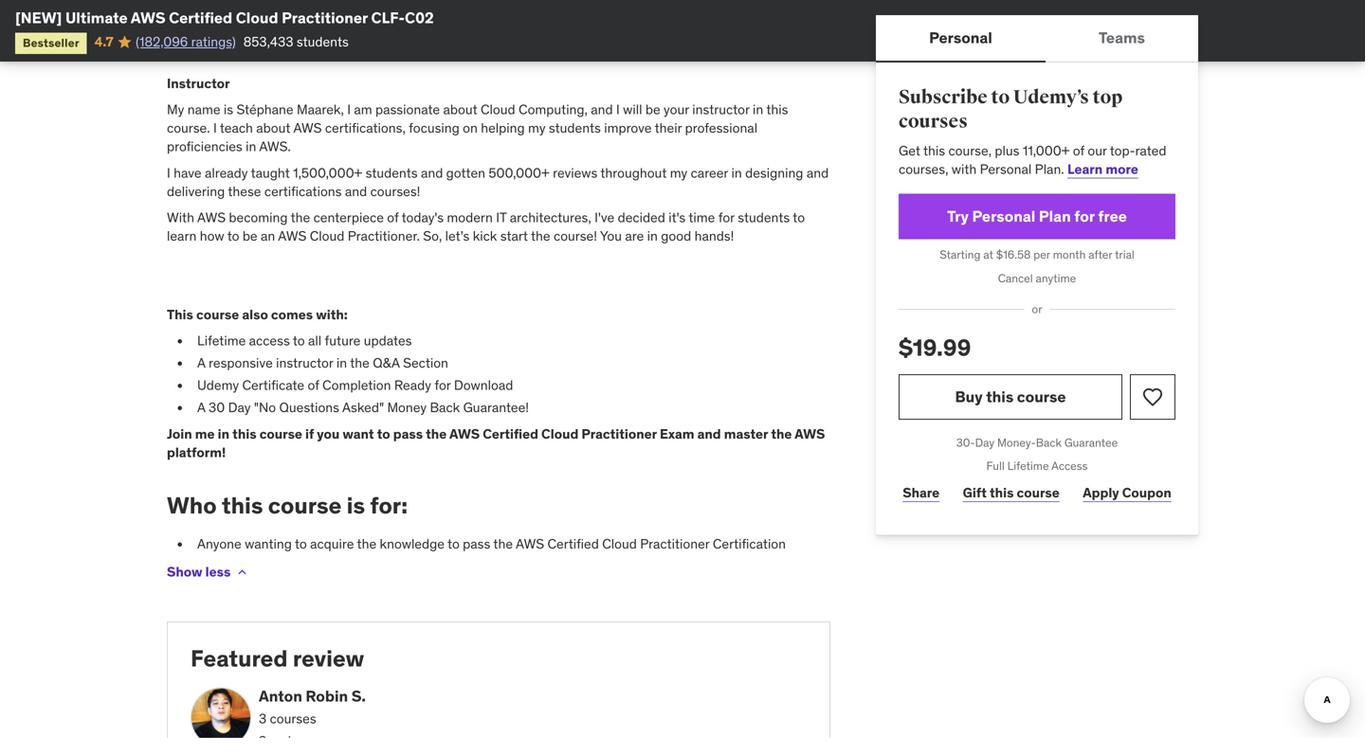 Task type: describe. For each thing, give the bounding box(es) containing it.
0 horizontal spatial i
[[167, 164, 171, 181]]

30
[[209, 400, 225, 417]]

courses,
[[899, 161, 949, 178]]

day inside the 30-day money-back guarantee full lifetime access
[[976, 436, 995, 450]]

in right career
[[732, 164, 742, 181]]

and right designing
[[807, 164, 829, 181]]

apply coupon
[[1084, 485, 1172, 502]]

of inside this course also comes with: lifetime access to all future updates a responsive instructor in the q&a section udemy certificate of completion ready for download a 30 day "no questions asked" money back guarantee! join me in this course if you want to pass the aws certified cloud practitioner exam and master the aws platform!
[[308, 377, 319, 394]]

the right acquire
[[357, 536, 377, 553]]

4.7
[[95, 33, 114, 50]]

certified inside this course also comes with: lifetime access to all future updates a responsive instructor in the q&a section udemy certificate of completion ready for download a 30 day "no questions asked" money back guarantee! join me in this course if you want to pass the aws certified cloud practitioner exam and master the aws platform!
[[483, 426, 539, 443]]

(182,096 ratings)
[[136, 33, 236, 50]]

plan
[[1039, 207, 1072, 226]]

robin
[[306, 687, 348, 707]]

knowledge
[[380, 536, 445, 553]]

who this course is for:
[[167, 492, 408, 520]]

buy this course
[[956, 387, 1067, 407]]

students down computing,
[[549, 120, 601, 137]]

tab list containing personal
[[876, 15, 1199, 63]]

guarantee!
[[463, 400, 529, 417]]

show
[[167, 564, 203, 581]]

students up courses!
[[366, 164, 418, 181]]

for inside instructor my name is stéphane maarek, i am passionate about cloud computing, and i will be your instructor in this course. i teach about aws certifications, focusing on helping my students improve their professional proficiencies in aws. i have already taught 1,500,000+ students and gotten 500,000+ reviews throughout my career in designing and delivering these certifications and courses! with aws becoming the centerpiece of today's modern it architectures, i've decided it's time for students to learn how to be an aws cloud practitioner. so, let's kick start the course! you are in good hands!
[[719, 209, 735, 226]]

the right c02
[[443, 0, 463, 17]]

the down money
[[426, 426, 447, 443]]

all
[[308, 332, 322, 349]]

will
[[623, 101, 643, 118]]

subscribe
[[899, 86, 988, 109]]

2 horizontal spatial for
[[1075, 207, 1095, 226]]

in down teach
[[246, 138, 256, 155]]

section
[[403, 355, 449, 372]]

career
[[691, 164, 729, 181]]

1 vertical spatial i
[[213, 120, 217, 137]]

0 vertical spatial i
[[617, 101, 620, 118]]

to left acquire
[[295, 536, 307, 553]]

beyond
[[369, 23, 413, 40]]

professional
[[685, 120, 758, 137]]

join
[[167, 426, 192, 443]]

questions
[[279, 400, 340, 417]]

853,433
[[244, 33, 294, 50]]

instructor
[[167, 75, 230, 92]]

wishlist image
[[1142, 386, 1165, 409]]

in right are
[[648, 228, 658, 245]]

teams button
[[1046, 15, 1199, 61]]

in up professional
[[753, 101, 764, 118]]

courses for subscribe
[[899, 110, 968, 133]]

anton
[[259, 687, 302, 707]]

am
[[354, 101, 372, 118]]

let's
[[446, 228, 470, 245]]

how inside instructor my name is stéphane maarek, i am passionate about cloud computing, and i will be your instructor in this course. i teach about aws certifications, focusing on helping my students improve their professional proficiencies in aws. i have already taught 1,500,000+ students and gotten 500,000+ reviews throughout my career in designing and delivering these certifications and courses! with aws becoming the centerpiece of today's modern it architectures, i've decided it's time for students to learn how to be an aws cloud practitioner. so, let's kick start the course! you are in good hands!
[[200, 228, 224, 245]]

and up centerpiece
[[345, 183, 367, 200]]

guarantee
[[1065, 436, 1119, 450]]

to down becoming
[[227, 228, 239, 245]]

modern
[[447, 209, 493, 226]]

1 a from the top
[[197, 355, 206, 372]]

this inside this course also comes with: lifetime access to all future updates a responsive instructor in the q&a section udemy certificate of completion ready for download a 30 day "no questions asked" money back guarantee! join me in this course if you want to pass the aws certified cloud practitioner exam and master the aws platform!
[[233, 426, 257, 443]]

to right "want"
[[377, 426, 390, 443]]

get this course, plus 11,000+ of our top-rated courses, with personal plan.
[[899, 142, 1167, 178]]

(182,096
[[136, 33, 188, 50]]

comes
[[271, 306, 313, 323]]

of inside the we'll be using the aws free tier most of the time i'll be showing you how to go beyond the aws free tier (you know... the real world!)
[[429, 0, 440, 17]]

this course also comes with: lifetime access to all future updates a responsive instructor in the q&a section udemy certificate of completion ready for download a 30 day "no questions asked" money back guarantee! join me in this course if you want to pass the aws certified cloud practitioner exam and master the aws platform!
[[167, 306, 826, 461]]

or
[[1033, 302, 1043, 317]]

world!)
[[645, 23, 685, 40]]

more
[[1106, 161, 1139, 178]]

pass inside this course also comes with: lifetime access to all future updates a responsive instructor in the q&a section udemy certificate of completion ready for download a 30 day "no questions asked" money back guarantee! join me in this course if you want to pass the aws certified cloud practitioner exam and master the aws platform!
[[393, 426, 423, 443]]

try personal plan for free link
[[899, 194, 1176, 240]]

are
[[625, 228, 644, 245]]

instructor inside this course also comes with: lifetime access to all future updates a responsive instructor in the q&a section udemy certificate of completion ready for download a 30 day "no questions asked" money back guarantee! join me in this course if you want to pass the aws certified cloud practitioner exam and master the aws platform!
[[276, 355, 333, 372]]

and inside this course also comes with: lifetime access to all future updates a responsive instructor in the q&a section udemy certificate of completion ready for download a 30 day "no questions asked" money back guarantee! join me in this course if you want to pass the aws certified cloud practitioner exam and master the aws platform!
[[698, 426, 722, 443]]

853,433 students
[[244, 33, 349, 50]]

how inside the we'll be using the aws free tier most of the time i'll be showing you how to go beyond the aws free tier (you know... the real world!)
[[308, 23, 333, 40]]

i'll
[[197, 23, 210, 40]]

be right will at the left of page
[[646, 101, 661, 118]]

my
[[167, 101, 184, 118]]

2 vertical spatial practitioner
[[640, 536, 710, 553]]

updates
[[364, 332, 412, 349]]

computing,
[[519, 101, 588, 118]]

the up completion
[[350, 355, 370, 372]]

and left gotten
[[421, 164, 443, 181]]

proficiencies
[[167, 138, 243, 155]]

anyone
[[197, 536, 242, 553]]

course for gift
[[1017, 485, 1060, 502]]

with
[[952, 161, 977, 178]]

try
[[948, 207, 969, 226]]

c02
[[405, 8, 434, 28]]

less
[[206, 564, 231, 581]]

access
[[249, 332, 290, 349]]

reviews
[[553, 164, 598, 181]]

aws.
[[259, 138, 291, 155]]

good
[[661, 228, 692, 245]]

to right knowledge
[[448, 536, 460, 553]]

1 vertical spatial tier
[[500, 23, 522, 40]]

using
[[247, 0, 279, 17]]

try personal plan for free
[[948, 207, 1128, 226]]

udemy
[[197, 377, 239, 394]]

time inside the we'll be using the aws free tier most of the time i'll be showing you how to go beyond the aws free tier (you know... the real world!)
[[466, 0, 492, 17]]

month
[[1054, 248, 1086, 262]]

in right the me
[[218, 426, 230, 443]]

decided
[[618, 209, 666, 226]]

money
[[387, 400, 427, 417]]

0 vertical spatial aws free
[[305, 0, 366, 17]]

go
[[351, 23, 366, 40]]

apply coupon button
[[1080, 475, 1176, 513]]

personal inside the "get this course, plus 11,000+ of our top-rated courses, with personal plan."
[[981, 161, 1032, 178]]

share
[[903, 485, 940, 502]]

access
[[1052, 459, 1088, 474]]

clf-
[[371, 8, 405, 28]]

this inside instructor my name is stéphane maarek, i am passionate about cloud computing, and i will be your instructor in this course. i teach about aws certifications, focusing on helping my students improve their professional proficiencies in aws. i have already taught 1,500,000+ students and gotten 500,000+ reviews throughout my career in designing and delivering these certifications and courses! with aws becoming the centerpiece of today's modern it architectures, i've decided it's time for students to learn how to be an aws cloud practitioner. so, let's kick start the course! you are in good hands!
[[767, 101, 789, 118]]

course.
[[167, 120, 210, 137]]

responsive
[[209, 355, 273, 372]]

the left real
[[597, 23, 616, 40]]

learn
[[1068, 161, 1103, 178]]

you
[[600, 228, 622, 245]]

master
[[724, 426, 769, 443]]

practitioner inside this course also comes with: lifetime access to all future updates a responsive instructor in the q&a section udemy certificate of completion ready for download a 30 day "no questions asked" money back guarantee! join me in this course if you want to pass the aws certified cloud practitioner exam and master the aws platform!
[[582, 426, 657, 443]]

top-
[[1111, 142, 1136, 159]]

starting
[[940, 248, 981, 262]]

plus
[[995, 142, 1020, 159]]

to left all
[[293, 332, 305, 349]]

courses!
[[371, 183, 421, 200]]

to inside the subscribe to udemy's top courses
[[992, 86, 1010, 109]]

an
[[261, 228, 275, 245]]

back inside this course also comes with: lifetime access to all future updates a responsive instructor in the q&a section udemy certificate of completion ready for download a 30 day "no questions asked" money back guarantee! join me in this course if you want to pass the aws certified cloud practitioner exam and master the aws platform!
[[430, 400, 460, 417]]

cancel
[[999, 271, 1034, 286]]

taught
[[251, 164, 290, 181]]

course for who
[[268, 492, 342, 520]]

this
[[167, 306, 193, 323]]

for:
[[370, 492, 408, 520]]

ratings)
[[191, 33, 236, 50]]

it
[[496, 209, 507, 226]]

in down future
[[337, 355, 347, 372]]

2 horizontal spatial certified
[[548, 536, 599, 553]]

2 a from the top
[[197, 400, 206, 417]]

improve
[[604, 120, 652, 137]]

s.
[[352, 687, 366, 707]]

course for buy
[[1018, 387, 1067, 407]]



Task type: locate. For each thing, give the bounding box(es) containing it.
and left will at the left of page
[[591, 101, 613, 118]]

day inside this course also comes with: lifetime access to all future updates a responsive instructor in the q&a section udemy certificate of completion ready for download a 30 day "no questions asked" money back guarantee! join me in this course if you want to pass the aws certified cloud practitioner exam and master the aws platform!
[[228, 400, 251, 417]]

of up practitioner.
[[387, 209, 399, 226]]

my left career
[[670, 164, 688, 181]]

the right using
[[282, 0, 301, 17]]

1 vertical spatial personal
[[981, 161, 1032, 178]]

0 vertical spatial time
[[466, 0, 492, 17]]

exam
[[660, 426, 695, 443]]

0 vertical spatial a
[[197, 355, 206, 372]]

today's
[[402, 209, 444, 226]]

to left the udemy's
[[992, 86, 1010, 109]]

2 vertical spatial i
[[167, 164, 171, 181]]

aws free right c02
[[439, 23, 497, 40]]

day up full
[[976, 436, 995, 450]]

back right money
[[430, 400, 460, 417]]

0 horizontal spatial certified
[[169, 8, 233, 28]]

1 vertical spatial instructor
[[276, 355, 333, 372]]

you right showing in the left of the page
[[284, 23, 305, 40]]

0 vertical spatial pass
[[393, 426, 423, 443]]

this for get
[[924, 142, 946, 159]]

1 vertical spatial day
[[976, 436, 995, 450]]

the right master
[[771, 426, 792, 443]]

0 vertical spatial certified
[[169, 8, 233, 28]]

0 vertical spatial is
[[224, 101, 233, 118]]

students left go
[[297, 33, 349, 50]]

1 vertical spatial you
[[317, 426, 340, 443]]

this inside the "get this course, plus 11,000+ of our top-rated courses, with personal plan."
[[924, 142, 946, 159]]

focusing
[[409, 120, 460, 137]]

helping
[[481, 120, 525, 137]]

$19.99
[[899, 334, 972, 362]]

0 horizontal spatial courses
[[270, 711, 316, 728]]

this up anyone
[[222, 492, 263, 520]]

1 horizontal spatial is
[[347, 492, 365, 520]]

our
[[1088, 142, 1108, 159]]

this up courses,
[[924, 142, 946, 159]]

practitioner
[[282, 8, 368, 28], [582, 426, 657, 443], [640, 536, 710, 553]]

of inside instructor my name is stéphane maarek, i am passionate about cloud computing, and i will be your instructor in this course. i teach about aws certifications, focusing on helping my students improve their professional proficiencies in aws. i have already taught 1,500,000+ students and gotten 500,000+ reviews throughout my career in designing and delivering these certifications and courses! with aws becoming the centerpiece of today's modern it architectures, i've decided it's time for students to learn how to be an aws cloud practitioner. so, let's kick start the course! you are in good hands!
[[387, 209, 399, 226]]

and right exam
[[698, 426, 722, 443]]

personal up $16.58
[[973, 207, 1036, 226]]

teach
[[220, 120, 253, 137]]

how left go
[[308, 23, 333, 40]]

2 vertical spatial personal
[[973, 207, 1036, 226]]

pass down money
[[393, 426, 423, 443]]

1 horizontal spatial lifetime
[[1008, 459, 1050, 474]]

personal inside button
[[930, 28, 993, 47]]

1 horizontal spatial how
[[308, 23, 333, 40]]

we'll be using the aws free tier most of the time i'll be showing you how to go beyond the aws free tier (you know... the real world!)
[[197, 0, 685, 40]]

practitioner.
[[348, 228, 420, 245]]

the down most
[[416, 23, 436, 40]]

the
[[282, 0, 301, 17], [443, 0, 463, 17], [416, 23, 436, 40], [597, 23, 616, 40], [291, 209, 310, 226], [531, 228, 551, 245], [350, 355, 370, 372], [426, 426, 447, 443], [771, 426, 792, 443], [357, 536, 377, 553], [494, 536, 513, 553]]

with:
[[316, 306, 348, 323]]

1 vertical spatial back
[[1037, 436, 1062, 450]]

0 vertical spatial tier
[[368, 0, 392, 17]]

delivering
[[167, 183, 225, 200]]

1 horizontal spatial instructor
[[693, 101, 750, 118]]

hands!
[[695, 228, 735, 245]]

maarek, i
[[297, 101, 351, 118]]

0 vertical spatial courses
[[899, 110, 968, 133]]

courses inside the subscribe to udemy's top courses
[[899, 110, 968, 133]]

get
[[899, 142, 921, 159]]

0 horizontal spatial instructor
[[276, 355, 333, 372]]

be left an
[[243, 228, 258, 245]]

0 vertical spatial my
[[528, 120, 546, 137]]

featured review
[[191, 645, 365, 673]]

i left have
[[167, 164, 171, 181]]

1 vertical spatial pass
[[463, 536, 491, 553]]

1 horizontal spatial my
[[670, 164, 688, 181]]

$16.58
[[997, 248, 1031, 262]]

0 vertical spatial about
[[443, 101, 478, 118]]

0 horizontal spatial pass
[[393, 426, 423, 443]]

you inside this course also comes with: lifetime access to all future updates a responsive instructor in the q&a section udemy certificate of completion ready for download a 30 day "no questions asked" money back guarantee! join me in this course if you want to pass the aws certified cloud practitioner exam and master the aws platform!
[[317, 426, 340, 443]]

1 horizontal spatial i
[[213, 120, 217, 137]]

instructor down all
[[276, 355, 333, 372]]

is left for:
[[347, 492, 365, 520]]

to left go
[[336, 23, 348, 40]]

day right '30'
[[228, 400, 251, 417]]

1 horizontal spatial time
[[689, 209, 716, 226]]

1 vertical spatial my
[[670, 164, 688, 181]]

learn more link
[[1068, 161, 1139, 178]]

about up on
[[443, 101, 478, 118]]

0 horizontal spatial is
[[224, 101, 233, 118]]

this inside button
[[987, 387, 1014, 407]]

courses inside anton robin s. 3 courses
[[270, 711, 316, 728]]

at
[[984, 248, 994, 262]]

0 horizontal spatial day
[[228, 400, 251, 417]]

practitioner up 853,433 students
[[282, 8, 368, 28]]

anyone wanting to acquire the knowledge to pass the aws certified cloud practitioner certification
[[197, 536, 786, 553]]

courses down subscribe
[[899, 110, 968, 133]]

cloud inside this course also comes with: lifetime access to all future updates a responsive instructor in the q&a section udemy certificate of completion ready for download a 30 day "no questions asked" money back guarantee! join me in this course if you want to pass the aws certified cloud practitioner exam and master the aws platform!
[[542, 426, 579, 443]]

this right gift
[[990, 485, 1014, 502]]

[new] ultimate aws certified cloud practitioner clf-c02
[[15, 8, 434, 28]]

pass right knowledge
[[463, 536, 491, 553]]

showing
[[232, 23, 281, 40]]

practitioner left certification at right bottom
[[640, 536, 710, 553]]

1 horizontal spatial about
[[443, 101, 478, 118]]

tab list
[[876, 15, 1199, 63]]

1 vertical spatial aws free
[[439, 23, 497, 40]]

time
[[466, 0, 492, 17], [689, 209, 716, 226]]

my down computing,
[[528, 120, 546, 137]]

lifetime down money-
[[1008, 459, 1050, 474]]

for inside this course also comes with: lifetime access to all future updates a responsive instructor in the q&a section udemy certificate of completion ready for download a 30 day "no questions asked" money back guarantee! join me in this course if you want to pass the aws certified cloud practitioner exam and master the aws platform!
[[435, 377, 451, 394]]

1 vertical spatial lifetime
[[1008, 459, 1050, 474]]

know...
[[553, 23, 594, 40]]

0 vertical spatial instructor
[[693, 101, 750, 118]]

the down certifications
[[291, 209, 310, 226]]

1 horizontal spatial aws free
[[439, 23, 497, 40]]

instructor inside instructor my name is stéphane maarek, i am passionate about cloud computing, and i will be your instructor in this course. i teach about aws certifications, focusing on helping my students improve their professional proficiencies in aws. i have already taught 1,500,000+ students and gotten 500,000+ reviews throughout my career in designing and delivering these certifications and courses! with aws becoming the centerpiece of today's modern it architectures, i've decided it's time for students to learn how to be an aws cloud practitioner. so, let's kick start the course! you are in good hands!
[[693, 101, 750, 118]]

be right i'll at left top
[[213, 23, 228, 40]]

apply
[[1084, 485, 1120, 502]]

1 vertical spatial certified
[[483, 426, 539, 443]]

back inside the 30-day money-back guarantee full lifetime access
[[1037, 436, 1062, 450]]

0 vertical spatial lifetime
[[197, 332, 246, 349]]

practitioner left exam
[[582, 426, 657, 443]]

acquire
[[310, 536, 354, 553]]

0 vertical spatial practitioner
[[282, 8, 368, 28]]

of inside the "get this course, plus 11,000+ of our top-rated courses, with personal plan."
[[1074, 142, 1085, 159]]

future
[[325, 332, 361, 349]]

1 horizontal spatial tier
[[500, 23, 522, 40]]

2 vertical spatial certified
[[548, 536, 599, 553]]

personal down plus
[[981, 161, 1032, 178]]

money-
[[998, 436, 1037, 450]]

for up "hands!"
[[719, 209, 735, 226]]

this for gift
[[990, 485, 1014, 502]]

1 vertical spatial a
[[197, 400, 206, 417]]

stéphane
[[237, 101, 294, 118]]

to
[[336, 23, 348, 40], [992, 86, 1010, 109], [793, 209, 805, 226], [227, 228, 239, 245], [293, 332, 305, 349], [377, 426, 390, 443], [295, 536, 307, 553], [448, 536, 460, 553]]

1 vertical spatial practitioner
[[582, 426, 657, 443]]

aws free up go
[[305, 0, 366, 17]]

personal
[[930, 28, 993, 47], [981, 161, 1032, 178], [973, 207, 1036, 226]]

is for stéphane
[[224, 101, 233, 118]]

1 horizontal spatial pass
[[463, 536, 491, 553]]

courses down anton
[[270, 711, 316, 728]]

platform!
[[167, 444, 226, 461]]

lifetime inside the 30-day money-back guarantee full lifetime access
[[1008, 459, 1050, 474]]

1 vertical spatial about
[[256, 120, 291, 137]]

this for who
[[222, 492, 263, 520]]

anton robin simamora image
[[191, 688, 251, 739]]

this
[[767, 101, 789, 118], [924, 142, 946, 159], [987, 387, 1014, 407], [233, 426, 257, 443], [990, 485, 1014, 502], [222, 492, 263, 520]]

0 horizontal spatial how
[[200, 228, 224, 245]]

0 horizontal spatial tier
[[368, 0, 392, 17]]

gotten
[[446, 164, 486, 181]]

i left will at the left of page
[[617, 101, 620, 118]]

how
[[308, 23, 333, 40], [200, 228, 224, 245]]

to inside the we'll be using the aws free tier most of the time i'll be showing you how to go beyond the aws free tier (you know... the real world!)
[[336, 23, 348, 40]]

tier
[[368, 0, 392, 17], [500, 23, 522, 40]]

gift this course link
[[959, 475, 1064, 513]]

the right knowledge
[[494, 536, 513, 553]]

the down architectures,
[[531, 228, 551, 245]]

0 vertical spatial day
[[228, 400, 251, 417]]

learn more
[[1068, 161, 1139, 178]]

1 vertical spatial courses
[[270, 711, 316, 728]]

coupon
[[1123, 485, 1172, 502]]

is for for:
[[347, 492, 365, 520]]

0 horizontal spatial aws free
[[305, 0, 366, 17]]

time inside instructor my name is stéphane maarek, i am passionate about cloud computing, and i will be your instructor in this course. i teach about aws certifications, focusing on helping my students improve their professional proficiencies in aws. i have already taught 1,500,000+ students and gotten 500,000+ reviews throughout my career in designing and delivering these certifications and courses! with aws becoming the centerpiece of today's modern it architectures, i've decided it's time for students to learn how to be an aws cloud practitioner. so, let's kick start the course! you are in good hands!
[[689, 209, 716, 226]]

for left free
[[1075, 207, 1095, 226]]

0 horizontal spatial my
[[528, 120, 546, 137]]

xsmall image
[[235, 565, 250, 580]]

1 vertical spatial is
[[347, 492, 365, 520]]

1 horizontal spatial certified
[[483, 426, 539, 443]]

1 vertical spatial how
[[200, 228, 224, 245]]

0 horizontal spatial for
[[435, 377, 451, 394]]

after
[[1089, 248, 1113, 262]]

this up designing
[[767, 101, 789, 118]]

tier up beyond
[[368, 0, 392, 17]]

courses for anton
[[270, 711, 316, 728]]

buy this course button
[[899, 375, 1123, 420]]

lifetime up responsive on the left of the page
[[197, 332, 246, 349]]

back up access
[[1037, 436, 1062, 450]]

0 vertical spatial how
[[308, 23, 333, 40]]

trial
[[1116, 248, 1135, 262]]

0 horizontal spatial back
[[430, 400, 460, 417]]

for down section
[[435, 377, 451, 394]]

1 horizontal spatial day
[[976, 436, 995, 450]]

1 horizontal spatial you
[[317, 426, 340, 443]]

0 vertical spatial back
[[430, 400, 460, 417]]

udemy's
[[1014, 86, 1090, 109]]

of
[[429, 0, 440, 17], [1074, 142, 1085, 159], [387, 209, 399, 226], [308, 377, 319, 394]]

top
[[1093, 86, 1123, 109]]

want
[[343, 426, 374, 443]]

instructor up professional
[[693, 101, 750, 118]]

share button
[[899, 475, 944, 513]]

this for buy
[[987, 387, 1014, 407]]

1 vertical spatial time
[[689, 209, 716, 226]]

course inside button
[[1018, 387, 1067, 407]]

course
[[196, 306, 239, 323], [1018, 387, 1067, 407], [260, 426, 303, 443], [1017, 485, 1060, 502], [268, 492, 342, 520]]

is inside instructor my name is stéphane maarek, i am passionate about cloud computing, and i will be your instructor in this course. i teach about aws certifications, focusing on helping my students improve their professional proficiencies in aws. i have already taught 1,500,000+ students and gotten 500,000+ reviews throughout my career in designing and delivering these certifications and courses! with aws becoming the centerpiece of today's modern it architectures, i've decided it's time for students to learn how to be an aws cloud practitioner. so, let's kick start the course! you are in good hands!
[[224, 101, 233, 118]]

a left '30'
[[197, 400, 206, 417]]

ready
[[394, 377, 432, 394]]

personal up subscribe
[[930, 28, 993, 47]]

about
[[443, 101, 478, 118], [256, 120, 291, 137]]

you inside the we'll be using the aws free tier most of the time i'll be showing you how to go beyond the aws free tier (you know... the real world!)
[[284, 23, 305, 40]]

is up teach
[[224, 101, 233, 118]]

be right we'll
[[228, 0, 243, 17]]

their
[[655, 120, 682, 137]]

0 horizontal spatial about
[[256, 120, 291, 137]]

this right buy
[[987, 387, 1014, 407]]

of left our
[[1074, 142, 1085, 159]]

students down designing
[[738, 209, 790, 226]]

about up aws.
[[256, 120, 291, 137]]

bestseller
[[23, 35, 79, 50]]

1 horizontal spatial courses
[[899, 110, 968, 133]]

real
[[620, 23, 642, 40]]

1,500,000+
[[293, 164, 363, 181]]

show less button
[[167, 554, 250, 592]]

(you
[[525, 23, 550, 40]]

time up "hands!"
[[689, 209, 716, 226]]

time right c02
[[466, 0, 492, 17]]

30-day money-back guarantee full lifetime access
[[957, 436, 1119, 474]]

i
[[617, 101, 620, 118], [213, 120, 217, 137], [167, 164, 171, 181]]

how right learn
[[200, 228, 224, 245]]

you right if
[[317, 426, 340, 443]]

0 vertical spatial you
[[284, 23, 305, 40]]

tier left (you
[[500, 23, 522, 40]]

0 horizontal spatial time
[[466, 0, 492, 17]]

it's
[[669, 209, 686, 226]]

for
[[1075, 207, 1095, 226], [719, 209, 735, 226], [435, 377, 451, 394]]

instructor my name is stéphane maarek, i am passionate about cloud computing, and i will be your instructor in this course. i teach about aws certifications, focusing on helping my students improve their professional proficiencies in aws. i have already taught 1,500,000+ students and gotten 500,000+ reviews throughout my career in designing and delivering these certifications and courses! with aws becoming the centerpiece of today's modern it architectures, i've decided it's time for students to learn how to be an aws cloud practitioner. so, let's kick start the course! you are in good hands!
[[167, 75, 829, 245]]

course left if
[[260, 426, 303, 443]]

gift
[[963, 485, 987, 502]]

of right most
[[429, 0, 440, 17]]

cloud
[[236, 8, 278, 28], [481, 101, 516, 118], [310, 228, 345, 245], [542, 426, 579, 443], [603, 536, 637, 553]]

download
[[454, 377, 514, 394]]

course left also
[[196, 306, 239, 323]]

to down designing
[[793, 209, 805, 226]]

course up money-
[[1018, 387, 1067, 407]]

i up proficiencies on the left top
[[213, 120, 217, 137]]

30-
[[957, 436, 976, 450]]

0 horizontal spatial lifetime
[[197, 332, 246, 349]]

lifetime inside this course also comes with: lifetime access to all future updates a responsive instructor in the q&a section udemy certificate of completion ready for download a 30 day "no questions asked" money back guarantee! join me in this course if you want to pass the aws certified cloud practitioner exam and master the aws platform!
[[197, 332, 246, 349]]

2 horizontal spatial i
[[617, 101, 620, 118]]

aws free
[[305, 0, 366, 17], [439, 23, 497, 40]]

designing
[[746, 164, 804, 181]]

a up udemy
[[197, 355, 206, 372]]

of up questions
[[308, 377, 319, 394]]

course up acquire
[[268, 492, 342, 520]]

0 horizontal spatial you
[[284, 23, 305, 40]]

this down "no
[[233, 426, 257, 443]]

0 vertical spatial personal
[[930, 28, 993, 47]]

course,
[[949, 142, 992, 159]]

becoming
[[229, 209, 288, 226]]

course down the 30-day money-back guarantee full lifetime access
[[1017, 485, 1060, 502]]

course!
[[554, 228, 598, 245]]

1 horizontal spatial back
[[1037, 436, 1062, 450]]

1 horizontal spatial for
[[719, 209, 735, 226]]

also
[[242, 306, 268, 323]]

certified
[[169, 8, 233, 28], [483, 426, 539, 443], [548, 536, 599, 553]]



Task type: vqa. For each thing, say whether or not it's contained in the screenshot.
hands!
yes



